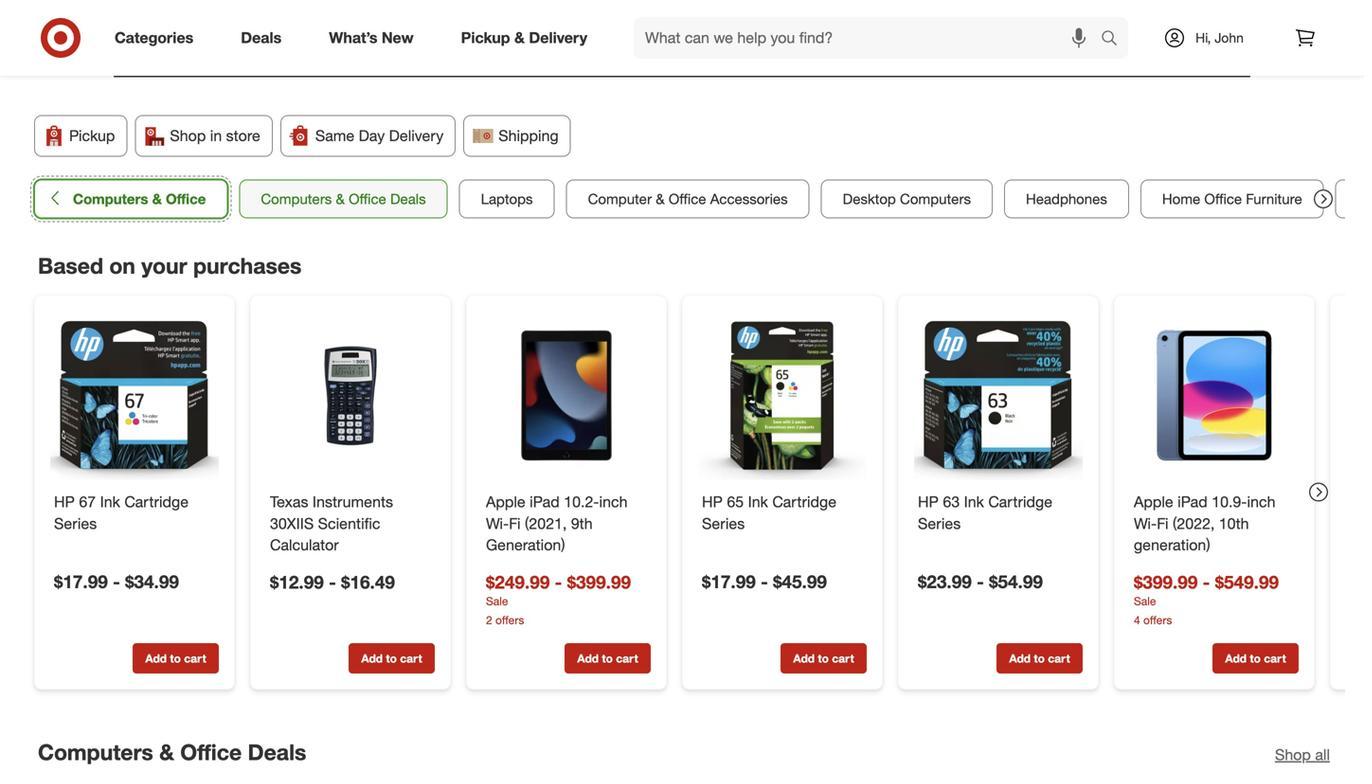 Task type: describe. For each thing, give the bounding box(es) containing it.
shipping
[[499, 127, 559, 145]]

computer & office accessories
[[588, 190, 788, 208]]

delivery for pickup & delivery
[[529, 28, 588, 47]]

your
[[141, 253, 187, 279]]

on
[[109, 253, 135, 279]]

texas instruments 30xiis scientific calculator link
[[270, 491, 431, 556]]

apple ipad 10.2-inch wi-fi (2021, 9th generation) link
[[486, 491, 647, 556]]

pickup button
[[34, 115, 127, 157]]

computer
[[588, 190, 652, 208]]

computers & office button
[[34, 180, 228, 219]]

2
[[486, 613, 492, 627]]

add for $17.99 - $45.99
[[793, 651, 815, 665]]

$549.99
[[1215, 571, 1279, 593]]

categories
[[115, 28, 194, 47]]

offers for $399.99
[[1144, 613, 1172, 627]]

shop in store
[[170, 127, 260, 145]]

apple ipad 10.2-inch wi-fi (2021, 9th generation)
[[486, 493, 628, 554]]

scientific
[[318, 514, 380, 533]]

same day delivery
[[315, 127, 444, 145]]

apple ipad 10.9-inch wi-fi (2022, 10th generation)
[[1134, 493, 1276, 554]]

3 to from the left
[[602, 651, 613, 665]]

offers for $249.99
[[496, 613, 524, 627]]

desktop computers
[[843, 190, 971, 208]]

series for $23.99 - $54.99
[[918, 514, 961, 533]]

9th
[[571, 514, 593, 533]]

generation)
[[1134, 536, 1211, 554]]

hp for $17.99 - $45.99
[[702, 493, 723, 511]]

hp 65 ink cartridge series link
[[702, 491, 863, 534]]

10th
[[1219, 514, 1249, 533]]

hp for $17.99 - $34.99
[[54, 493, 75, 511]]

$54.99
[[989, 571, 1043, 593]]

headphones
[[1026, 190, 1108, 208]]

3 add to cart from the left
[[577, 651, 638, 665]]

hp 67 ink cartridge series
[[54, 493, 189, 533]]

what's new
[[329, 28, 414, 47]]

6 cart from the left
[[1264, 651, 1286, 665]]

$34.99
[[125, 571, 179, 593]]

purchases
[[193, 253, 302, 279]]

add for $12.99 - $16.49
[[361, 651, 383, 665]]

10.2-
[[564, 493, 599, 511]]

wi- for $249.99
[[486, 514, 509, 533]]

$23.99
[[918, 571, 972, 593]]

categories link
[[99, 17, 217, 59]]

in
[[210, 127, 222, 145]]

furniture
[[1246, 190, 1303, 208]]

$45.99
[[773, 571, 827, 593]]

add for $23.99 - $54.99
[[1009, 651, 1031, 665]]

- for $399.99
[[555, 571, 562, 593]]

hp 63 ink cartridge series
[[918, 493, 1053, 533]]

john
[[1215, 29, 1244, 46]]

cart for $23.99 - $54.99
[[1048, 651, 1070, 665]]

add to cart button for $12.99 - $16.49
[[349, 643, 435, 674]]

store
[[226, 127, 260, 145]]

shipping button
[[464, 115, 571, 157]]

day
[[359, 127, 385, 145]]

to for $17.99 - $34.99
[[170, 651, 181, 665]]

65
[[727, 493, 744, 511]]

shop all link
[[1275, 744, 1330, 766]]

- for $34.99
[[113, 571, 120, 593]]

$399.99 - $549.99 sale 4 offers
[[1134, 571, 1279, 627]]

apple for $249.99 - $399.99
[[486, 493, 526, 511]]

series for $17.99 - $45.99
[[702, 514, 745, 533]]

shop in store button
[[135, 115, 273, 157]]

generation)
[[486, 536, 565, 554]]

add to cart button for $23.99 - $54.99
[[997, 643, 1083, 674]]

add to cart button for $17.99 - $34.99
[[133, 643, 219, 674]]

calculator
[[270, 536, 339, 554]]

63
[[943, 493, 960, 511]]

headphones button
[[1004, 180, 1129, 219]]

instruments
[[313, 493, 393, 511]]

what's new link
[[313, 17, 437, 59]]

apple for $399.99 - $549.99
[[1134, 493, 1174, 511]]

computers & office deals button
[[239, 180, 448, 219]]

same
[[315, 127, 355, 145]]

home office furniture
[[1163, 190, 1303, 208]]

- for $549.99
[[1203, 571, 1210, 593]]

search button
[[1093, 17, 1138, 63]]

hi,
[[1196, 29, 1211, 46]]

hp for $23.99 - $54.99
[[918, 493, 939, 511]]

cartridge for $23.99 - $54.99
[[989, 493, 1053, 511]]

(2021,
[[525, 514, 567, 533]]

67
[[79, 493, 96, 511]]

$17.99 - $34.99
[[54, 571, 179, 593]]

shop for shop all
[[1275, 746, 1311, 764]]

texas
[[270, 493, 308, 511]]

deals link
[[225, 17, 305, 59]]

3 add to cart button from the left
[[565, 643, 651, 674]]

apple ipad 10.9-inch wi-fi (2022, 10th generation) link
[[1134, 491, 1295, 556]]

- for $54.99
[[977, 571, 984, 593]]

- for $16.49
[[329, 571, 336, 593]]

cart for $12.99 - $16.49
[[400, 651, 422, 665]]

hp 65 ink cartridge series
[[702, 493, 837, 533]]

based
[[38, 253, 103, 279]]



Task type: vqa. For each thing, say whether or not it's contained in the screenshot.
Wondershop™'s '$3.50 reg $5.00 Sale When purchased online'
no



Task type: locate. For each thing, give the bounding box(es) containing it.
0 horizontal spatial offers
[[496, 613, 524, 627]]

2 offers from the left
[[1144, 613, 1172, 627]]

hp 63 ink cartridge series link
[[918, 491, 1079, 534]]

cart for $17.99 - $34.99
[[184, 651, 206, 665]]

pickup & delivery
[[461, 28, 588, 47]]

shop left in
[[170, 127, 206, 145]]

$17.99 for $17.99 - $45.99
[[702, 571, 756, 593]]

3 ink from the left
[[964, 493, 984, 511]]

shop inside button
[[170, 127, 206, 145]]

all
[[1316, 746, 1330, 764]]

add to cart down $54.99 on the bottom of page
[[1009, 651, 1070, 665]]

pickup right new
[[461, 28, 510, 47]]

2 hp from the left
[[702, 493, 723, 511]]

to down $16.49
[[386, 651, 397, 665]]

to for $17.99 - $45.99
[[818, 651, 829, 665]]

wi- for $399.99
[[1134, 514, 1157, 533]]

hp left 65
[[702, 493, 723, 511]]

1 to from the left
[[170, 651, 181, 665]]

1 horizontal spatial shop
[[1275, 746, 1311, 764]]

1 horizontal spatial ink
[[748, 493, 768, 511]]

6 add from the left
[[1225, 651, 1247, 665]]

1 horizontal spatial sale
[[1134, 594, 1156, 608]]

1 inch from the left
[[599, 493, 628, 511]]

fi inside apple ipad 10.2-inch wi-fi (2021, 9th generation)
[[509, 514, 521, 533]]

add to cart
[[145, 651, 206, 665], [361, 651, 422, 665], [577, 651, 638, 665], [793, 651, 854, 665], [1009, 651, 1070, 665], [1225, 651, 1286, 665]]

1 horizontal spatial hp
[[702, 493, 723, 511]]

add to cart button
[[133, 643, 219, 674], [349, 643, 435, 674], [565, 643, 651, 674], [781, 643, 867, 674], [997, 643, 1083, 674], [1213, 643, 1299, 674]]

$17.99 left '$45.99'
[[702, 571, 756, 593]]

$399.99 inside $249.99 - $399.99 sale 2 offers
[[567, 571, 631, 593]]

shop all
[[1275, 746, 1330, 764]]

ipad for $249.99
[[530, 493, 560, 511]]

delivery inside button
[[389, 127, 444, 145]]

search
[[1093, 30, 1138, 49]]

ipad for $399.99
[[1178, 493, 1208, 511]]

1 hp from the left
[[54, 493, 75, 511]]

pickup inside 'button'
[[69, 127, 115, 145]]

add to cart button down $249.99 - $399.99 sale 2 offers
[[565, 643, 651, 674]]

apple ipad 10.9-inch wi-fi (2022, 10th generation) image
[[1130, 311, 1299, 480], [1130, 311, 1299, 480]]

add to cart button down $16.49
[[349, 643, 435, 674]]

0 horizontal spatial sale
[[486, 594, 508, 608]]

ipad up (2021,
[[530, 493, 560, 511]]

$399.99 down '9th' on the left bottom of page
[[567, 571, 631, 593]]

add to cart button down $549.99
[[1213, 643, 1299, 674]]

0 vertical spatial computers & office deals
[[261, 190, 426, 208]]

$23.99 - $54.99
[[918, 571, 1043, 593]]

offers inside '$399.99 - $549.99 sale 4 offers'
[[1144, 613, 1172, 627]]

add down $16.49
[[361, 651, 383, 665]]

1 $399.99 from the left
[[567, 571, 631, 593]]

add down the "$34.99"
[[145, 651, 167, 665]]

pickup up the computers & office button
[[69, 127, 115, 145]]

1 horizontal spatial inch
[[1247, 493, 1276, 511]]

- left $549.99
[[1203, 571, 1210, 593]]

sale for $249.99
[[486, 594, 508, 608]]

1 horizontal spatial $17.99
[[702, 571, 756, 593]]

$249.99
[[486, 571, 550, 593]]

6 to from the left
[[1250, 651, 1261, 665]]

10.9-
[[1212, 493, 1247, 511]]

hp inside "hp 65 ink cartridge series"
[[702, 493, 723, 511]]

wi- inside apple ipad 10.2-inch wi-fi (2021, 9th generation)
[[486, 514, 509, 533]]

3 add from the left
[[577, 651, 599, 665]]

2 add to cart button from the left
[[349, 643, 435, 674]]

0 vertical spatial deals
[[241, 28, 282, 47]]

0 horizontal spatial apple
[[486, 493, 526, 511]]

offers right 2
[[496, 613, 524, 627]]

hp 67 ink cartridge series image
[[50, 311, 219, 480], [50, 311, 219, 480]]

ink for $45.99
[[748, 493, 768, 511]]

offers
[[496, 613, 524, 627], [1144, 613, 1172, 627]]

computers & office
[[73, 190, 206, 208]]

3 - from the left
[[977, 571, 984, 593]]

1 sale from the left
[[486, 594, 508, 608]]

to down $249.99 - $399.99 sale 2 offers
[[602, 651, 613, 665]]

computers & office deals
[[261, 190, 426, 208], [38, 739, 306, 765]]

ipad inside apple ipad 10.2-inch wi-fi (2021, 9th generation)
[[530, 493, 560, 511]]

hp inside hp 67 ink cartridge series
[[54, 493, 75, 511]]

$399.99
[[567, 571, 631, 593], [1134, 571, 1198, 593]]

add to cart down $16.49
[[361, 651, 422, 665]]

1 horizontal spatial cartridge
[[773, 493, 837, 511]]

sale inside '$399.99 - $549.99 sale 4 offers'
[[1134, 594, 1156, 608]]

deals
[[241, 28, 282, 47], [390, 190, 426, 208], [248, 739, 306, 765]]

2 to from the left
[[386, 651, 397, 665]]

1 cartridge from the left
[[124, 493, 189, 511]]

deals inside button
[[390, 190, 426, 208]]

sale for $399.99
[[1134, 594, 1156, 608]]

add to cart down '$45.99'
[[793, 651, 854, 665]]

pickup
[[461, 28, 510, 47], [69, 127, 115, 145]]

2 horizontal spatial series
[[918, 514, 961, 533]]

cartridge for $17.99 - $45.99
[[773, 493, 837, 511]]

computer & office accessories button
[[566, 180, 810, 219]]

1 horizontal spatial pickup
[[461, 28, 510, 47]]

2 $399.99 from the left
[[1134, 571, 1198, 593]]

fi for $249.99
[[509, 514, 521, 533]]

6 add to cart from the left
[[1225, 651, 1286, 665]]

to for $23.99 - $54.99
[[1034, 651, 1045, 665]]

add to cart button down the "$34.99"
[[133, 643, 219, 674]]

2 horizontal spatial cartridge
[[989, 493, 1053, 511]]

- for $45.99
[[761, 571, 768, 593]]

(2022,
[[1173, 514, 1215, 533]]

5 to from the left
[[1034, 651, 1045, 665]]

1 apple from the left
[[486, 493, 526, 511]]

0 horizontal spatial hp
[[54, 493, 75, 511]]

2 $17.99 from the left
[[702, 571, 756, 593]]

5 - from the left
[[555, 571, 562, 593]]

2 cart from the left
[[400, 651, 422, 665]]

2 add to cart from the left
[[361, 651, 422, 665]]

to down $54.99 on the bottom of page
[[1034, 651, 1045, 665]]

$249.99 - $399.99 sale 2 offers
[[486, 571, 631, 627]]

pickup for pickup & delivery
[[461, 28, 510, 47]]

2 add from the left
[[361, 651, 383, 665]]

add down '$399.99 - $549.99 sale 4 offers' at the right of page
[[1225, 651, 1247, 665]]

fi inside apple ipad 10.9-inch wi-fi (2022, 10th generation)
[[1157, 514, 1169, 533]]

cart for $17.99 - $45.99
[[832, 651, 854, 665]]

series down 67
[[54, 514, 97, 533]]

add to cart down $249.99 - $399.99 sale 2 offers
[[577, 651, 638, 665]]

series inside hp 67 ink cartridge series
[[54, 514, 97, 533]]

cartridge
[[124, 493, 189, 511], [773, 493, 837, 511], [989, 493, 1053, 511]]

$12.99
[[270, 571, 324, 593]]

cartridge inside "hp 65 ink cartridge series"
[[773, 493, 837, 511]]

$17.99 - $45.99
[[702, 571, 827, 593]]

1 - from the left
[[113, 571, 120, 593]]

apple inside apple ipad 10.2-inch wi-fi (2021, 9th generation)
[[486, 493, 526, 511]]

accessories
[[710, 190, 788, 208]]

- left '$45.99'
[[761, 571, 768, 593]]

inch for $549.99
[[1247, 493, 1276, 511]]

cartridge right 65
[[773, 493, 837, 511]]

offers inside $249.99 - $399.99 sale 2 offers
[[496, 613, 524, 627]]

hp left 67
[[54, 493, 75, 511]]

1 horizontal spatial wi-
[[1134, 514, 1157, 533]]

4 add to cart button from the left
[[781, 643, 867, 674]]

1 vertical spatial deals
[[390, 190, 426, 208]]

cartridge right 67
[[124, 493, 189, 511]]

0 horizontal spatial delivery
[[389, 127, 444, 145]]

1 cart from the left
[[184, 651, 206, 665]]

4 add from the left
[[793, 651, 815, 665]]

ink inside hp 67 ink cartridge series
[[100, 493, 120, 511]]

ink inside "hp 65 ink cartridge series"
[[748, 493, 768, 511]]

add to cart button for $17.99 - $45.99
[[781, 643, 867, 674]]

0 horizontal spatial cartridge
[[124, 493, 189, 511]]

what's
[[329, 28, 378, 47]]

1 ink from the left
[[100, 493, 120, 511]]

2 sale from the left
[[1134, 594, 1156, 608]]

ink for $34.99
[[100, 493, 120, 511]]

2 - from the left
[[761, 571, 768, 593]]

pickup & delivery link
[[445, 17, 611, 59]]

4
[[1134, 613, 1141, 627]]

- left $54.99 on the bottom of page
[[977, 571, 984, 593]]

offers right 4
[[1144, 613, 1172, 627]]

$12.99 - $16.49
[[270, 571, 395, 593]]

to
[[170, 651, 181, 665], [386, 651, 397, 665], [602, 651, 613, 665], [818, 651, 829, 665], [1034, 651, 1045, 665], [1250, 651, 1261, 665]]

cartridge inside hp 67 ink cartridge series
[[124, 493, 189, 511]]

new
[[382, 28, 414, 47]]

series inside "hp 65 ink cartridge series"
[[702, 514, 745, 533]]

0 horizontal spatial inch
[[599, 493, 628, 511]]

apple up (2021,
[[486, 493, 526, 511]]

ipad inside apple ipad 10.9-inch wi-fi (2022, 10th generation)
[[1178, 493, 1208, 511]]

5 cart from the left
[[1048, 651, 1070, 665]]

to down the "$34.99"
[[170, 651, 181, 665]]

1 horizontal spatial fi
[[1157, 514, 1169, 533]]

add to cart button down $54.99 on the bottom of page
[[997, 643, 1083, 674]]

cartridge inside hp 63 ink cartridge series
[[989, 493, 1053, 511]]

4 add to cart from the left
[[793, 651, 854, 665]]

3 series from the left
[[918, 514, 961, 533]]

hp left 63
[[918, 493, 939, 511]]

1 series from the left
[[54, 514, 97, 533]]

series for $17.99 - $34.99
[[54, 514, 97, 533]]

2 fi from the left
[[1157, 514, 1169, 533]]

1 vertical spatial pickup
[[69, 127, 115, 145]]

2 ink from the left
[[748, 493, 768, 511]]

series
[[54, 514, 97, 533], [702, 514, 745, 533], [918, 514, 961, 533]]

What can we help you find? suggestions appear below search field
[[634, 17, 1106, 59]]

series inside hp 63 ink cartridge series
[[918, 514, 961, 533]]

desktop computers button
[[821, 180, 993, 219]]

1 horizontal spatial delivery
[[529, 28, 588, 47]]

6 - from the left
[[1203, 571, 1210, 593]]

1 $17.99 from the left
[[54, 571, 108, 593]]

add down $249.99 - $399.99 sale 2 offers
[[577, 651, 599, 665]]

1 add to cart button from the left
[[133, 643, 219, 674]]

1 wi- from the left
[[486, 514, 509, 533]]

series down 63
[[918, 514, 961, 533]]

0 horizontal spatial fi
[[509, 514, 521, 533]]

1 vertical spatial computers & office deals
[[38, 739, 306, 765]]

2 horizontal spatial ink
[[964, 493, 984, 511]]

hp inside hp 63 ink cartridge series
[[918, 493, 939, 511]]

1 vertical spatial delivery
[[389, 127, 444, 145]]

series down 65
[[702, 514, 745, 533]]

computers
[[73, 190, 148, 208], [261, 190, 332, 208], [900, 190, 971, 208], [38, 739, 153, 765]]

2 series from the left
[[702, 514, 745, 533]]

add to cart for $12.99 - $16.49
[[361, 651, 422, 665]]

fi
[[509, 514, 521, 533], [1157, 514, 1169, 533]]

1 horizontal spatial series
[[702, 514, 745, 533]]

apple
[[486, 493, 526, 511], [1134, 493, 1174, 511]]

home
[[1163, 190, 1201, 208]]

2 inch from the left
[[1247, 493, 1276, 511]]

inch inside apple ipad 10.2-inch wi-fi (2021, 9th generation)
[[599, 493, 628, 511]]

home office furniture button
[[1141, 180, 1324, 219]]

add for $17.99 - $34.99
[[145, 651, 167, 665]]

1 offers from the left
[[496, 613, 524, 627]]

0 horizontal spatial wi-
[[486, 514, 509, 533]]

30xiis
[[270, 514, 314, 533]]

$17.99 for $17.99 - $34.99
[[54, 571, 108, 593]]

3 cartridge from the left
[[989, 493, 1053, 511]]

1 horizontal spatial apple
[[1134, 493, 1174, 511]]

delivery for same day delivery
[[389, 127, 444, 145]]

add to cart down $549.99
[[1225, 651, 1286, 665]]

0 horizontal spatial series
[[54, 514, 97, 533]]

hp 65 ink cartridge series image
[[698, 311, 867, 480], [698, 311, 867, 480]]

shop for shop in store
[[170, 127, 206, 145]]

4 - from the left
[[329, 571, 336, 593]]

laptops
[[481, 190, 533, 208]]

1 add from the left
[[145, 651, 167, 665]]

add to cart for $17.99 - $34.99
[[145, 651, 206, 665]]

sale
[[486, 594, 508, 608], [1134, 594, 1156, 608]]

add down $54.99 on the bottom of page
[[1009, 651, 1031, 665]]

- left the "$34.99"
[[113, 571, 120, 593]]

ink for $54.99
[[964, 493, 984, 511]]

0 horizontal spatial ipad
[[530, 493, 560, 511]]

add to cart down the "$34.99"
[[145, 651, 206, 665]]

$399.99 inside '$399.99 - $549.99 sale 4 offers'
[[1134, 571, 1198, 593]]

ink right 63
[[964, 493, 984, 511]]

0 vertical spatial pickup
[[461, 28, 510, 47]]

1 fi from the left
[[509, 514, 521, 533]]

1 vertical spatial shop
[[1275, 746, 1311, 764]]

wi-
[[486, 514, 509, 533], [1134, 514, 1157, 533]]

delivery
[[529, 28, 588, 47], [389, 127, 444, 145]]

3 hp from the left
[[918, 493, 939, 511]]

ipad
[[530, 493, 560, 511], [1178, 493, 1208, 511]]

0 horizontal spatial ink
[[100, 493, 120, 511]]

0 horizontal spatial shop
[[170, 127, 206, 145]]

2 vertical spatial deals
[[248, 739, 306, 765]]

- right $12.99
[[329, 571, 336, 593]]

6 add to cart button from the left
[[1213, 643, 1299, 674]]

sale inside $249.99 - $399.99 sale 2 offers
[[486, 594, 508, 608]]

2 apple from the left
[[1134, 493, 1174, 511]]

2 wi- from the left
[[1134, 514, 1157, 533]]

5 add to cart button from the left
[[997, 643, 1083, 674]]

add to cart for $17.99 - $45.99
[[793, 651, 854, 665]]

ink
[[100, 493, 120, 511], [748, 493, 768, 511], [964, 493, 984, 511]]

$17.99 left the "$34.99"
[[54, 571, 108, 593]]

cartridge for $17.99 - $34.99
[[124, 493, 189, 511]]

0 horizontal spatial $399.99
[[567, 571, 631, 593]]

4 cart from the left
[[832, 651, 854, 665]]

apple up (2022,
[[1134, 493, 1174, 511]]

office
[[166, 190, 206, 208], [349, 190, 386, 208], [669, 190, 706, 208], [1205, 190, 1242, 208], [180, 739, 242, 765]]

inch inside apple ipad 10.9-inch wi-fi (2022, 10th generation)
[[1247, 493, 1276, 511]]

$16.49
[[341, 571, 395, 593]]

- inside $249.99 - $399.99 sale 2 offers
[[555, 571, 562, 593]]

5 add to cart from the left
[[1009, 651, 1070, 665]]

hp
[[54, 493, 75, 511], [702, 493, 723, 511], [918, 493, 939, 511]]

apple inside apple ipad 10.9-inch wi-fi (2022, 10th generation)
[[1134, 493, 1174, 511]]

based on your purchases
[[38, 253, 302, 279]]

hi, john
[[1196, 29, 1244, 46]]

-
[[113, 571, 120, 593], [761, 571, 768, 593], [977, 571, 984, 593], [329, 571, 336, 593], [555, 571, 562, 593], [1203, 571, 1210, 593]]

sale up 2
[[486, 594, 508, 608]]

- right $249.99
[[555, 571, 562, 593]]

1 ipad from the left
[[530, 493, 560, 511]]

ipad up (2022,
[[1178, 493, 1208, 511]]

2 ipad from the left
[[1178, 493, 1208, 511]]

ink inside hp 63 ink cartridge series
[[964, 493, 984, 511]]

ink right 67
[[100, 493, 120, 511]]

- inside '$399.99 - $549.99 sale 4 offers'
[[1203, 571, 1210, 593]]

pickup for pickup
[[69, 127, 115, 145]]

add down '$45.99'
[[793, 651, 815, 665]]

3 cart from the left
[[616, 651, 638, 665]]

same day delivery button
[[280, 115, 456, 157]]

0 horizontal spatial $17.99
[[54, 571, 108, 593]]

0 horizontal spatial pickup
[[69, 127, 115, 145]]

to for $12.99 - $16.49
[[386, 651, 397, 665]]

hp 67 ink cartridge series link
[[54, 491, 215, 534]]

4 to from the left
[[818, 651, 829, 665]]

0 vertical spatial delivery
[[529, 28, 588, 47]]

1 horizontal spatial $399.99
[[1134, 571, 1198, 593]]

1 add to cart from the left
[[145, 651, 206, 665]]

hp 63 ink cartridge series image
[[914, 311, 1083, 480], [914, 311, 1083, 480]]

cartridge right 63
[[989, 493, 1053, 511]]

add
[[145, 651, 167, 665], [361, 651, 383, 665], [577, 651, 599, 665], [793, 651, 815, 665], [1009, 651, 1031, 665], [1225, 651, 1247, 665]]

to down '$45.99'
[[818, 651, 829, 665]]

&
[[515, 28, 525, 47], [152, 190, 162, 208], [336, 190, 345, 208], [656, 190, 665, 208], [159, 739, 174, 765]]

wi- inside apple ipad 10.9-inch wi-fi (2022, 10th generation)
[[1134, 514, 1157, 533]]

shop left all at the right of the page
[[1275, 746, 1311, 764]]

to down $549.99
[[1250, 651, 1261, 665]]

fi for $399.99
[[1157, 514, 1169, 533]]

add to cart button down '$45.99'
[[781, 643, 867, 674]]

sale up 4
[[1134, 594, 1156, 608]]

laptops button
[[459, 180, 555, 219]]

5 add from the left
[[1009, 651, 1031, 665]]

apple ipad 10.2-inch wi-fi (2021, 9th generation) image
[[482, 311, 651, 480], [482, 311, 651, 480]]

$17.99
[[54, 571, 108, 593], [702, 571, 756, 593]]

texas instruments 30xiis scientific calculator image
[[266, 311, 435, 480], [266, 311, 435, 480]]

texas instruments 30xiis scientific calculator
[[270, 493, 393, 554]]

2 cartridge from the left
[[773, 493, 837, 511]]

1 horizontal spatial offers
[[1144, 613, 1172, 627]]

inch for $399.99
[[599, 493, 628, 511]]

desktop
[[843, 190, 896, 208]]

add to cart for $23.99 - $54.99
[[1009, 651, 1070, 665]]

1 horizontal spatial ipad
[[1178, 493, 1208, 511]]

ink right 65
[[748, 493, 768, 511]]

$399.99 down generation)
[[1134, 571, 1198, 593]]

computers & office deals inside button
[[261, 190, 426, 208]]

2 horizontal spatial hp
[[918, 493, 939, 511]]

0 vertical spatial shop
[[170, 127, 206, 145]]



